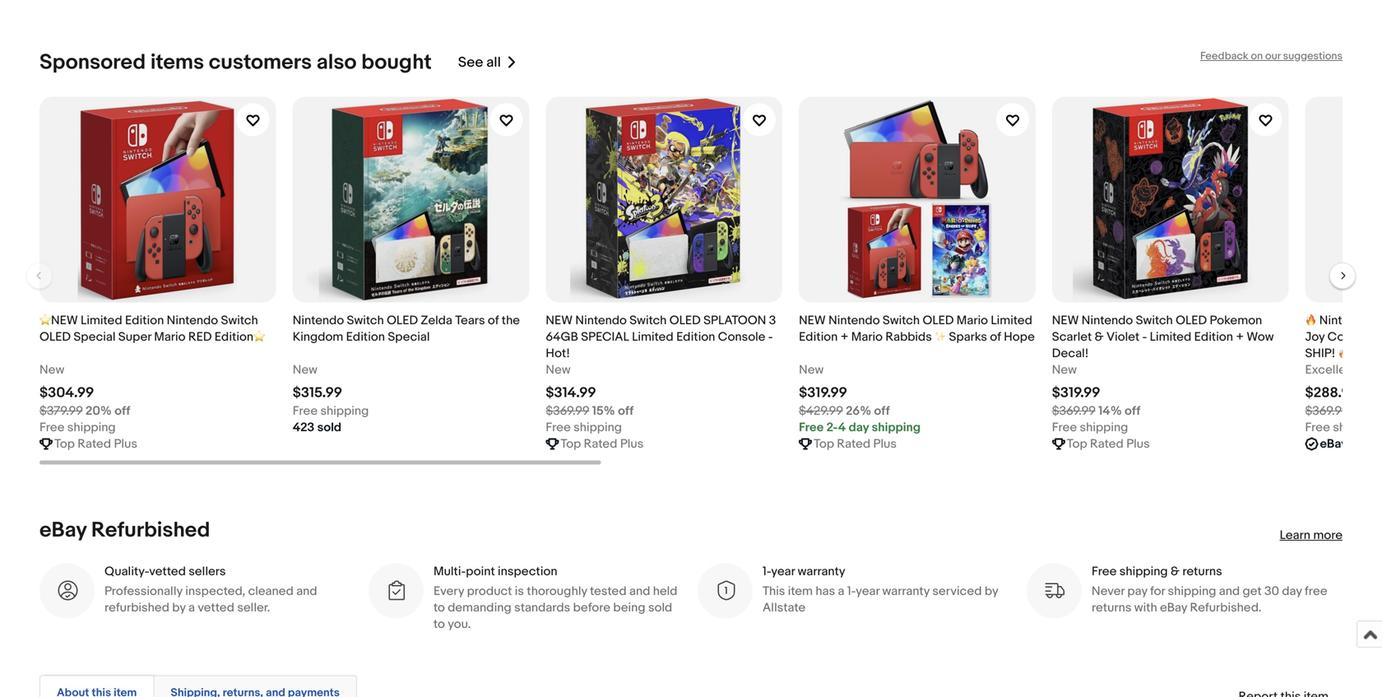Task type: locate. For each thing, give the bounding box(es) containing it.
rabbids
[[886, 330, 932, 345]]

free shipping text field up ebay refurb
[[1306, 419, 1382, 436]]

by inside 'quality-vetted sellers professionally inspected, cleaned and refurbished by a vetted seller.'
[[172, 600, 186, 615]]

item
[[788, 584, 813, 599]]

0 horizontal spatial -
[[768, 330, 773, 345]]

1 horizontal spatial mario
[[852, 330, 883, 345]]

with details__icon image left refurbished
[[56, 580, 78, 602]]

1 rated from the left
[[78, 437, 111, 452]]

+ up $319.99 text field
[[841, 330, 849, 345]]

to left you.
[[434, 617, 445, 632]]

new up $315.99 at the bottom left of page
[[293, 363, 318, 377]]

of left the
[[488, 313, 499, 328]]

3 new text field from the left
[[546, 362, 571, 378]]

shipping up ebay refurb text box
[[1333, 420, 1382, 435]]

top rated plus text field down 15% on the bottom left of the page
[[561, 436, 644, 452]]

free inside 🔥 nintendo sw excellent - re $288.99 $369.99 free shipping
[[1306, 420, 1331, 435]]

oled inside new nintendo switch oled pokemon scarlet & violet - limited edition + wow decal! new $319.99 $369.99 14% off free shipping
[[1176, 313, 1207, 328]]

0 vertical spatial 1-
[[763, 564, 771, 579]]

day right 30 in the bottom of the page
[[1282, 584, 1302, 599]]

free down $379.99
[[40, 420, 65, 435]]

and for every product is thoroughly tested and held to demanding standards before being sold to you.
[[630, 584, 650, 599]]

3 rated from the left
[[837, 437, 871, 452]]

✨
[[935, 330, 947, 345]]

1 vertical spatial of
[[990, 330, 1001, 345]]

plus
[[114, 437, 137, 452], [620, 437, 644, 452], [874, 437, 897, 452], [1127, 437, 1150, 452]]

0 vertical spatial by
[[985, 584, 998, 599]]

1 off from the left
[[115, 404, 130, 419]]

rated down 15% on the bottom left of the page
[[584, 437, 618, 452]]

new text field up $304.99 text field
[[40, 362, 64, 378]]

- down 3
[[768, 330, 773, 345]]

nintendo left sw
[[1320, 313, 1371, 328]]

oled left zelda
[[387, 313, 418, 328]]

$369.99 inside 🔥 nintendo sw excellent - re $288.99 $369.99 free shipping
[[1306, 404, 1349, 419]]

5 nintendo from the left
[[1082, 313, 1133, 328]]

5 new from the left
[[1052, 363, 1077, 377]]

of
[[488, 313, 499, 328], [990, 330, 1001, 345]]

switch inside new nintendo switch oled mario limited edition + mario rabbids ✨ sparks of hope
[[883, 313, 920, 328]]

with details__icon image for never pay for shipping and get 30 day free returns with ebay refurbished.
[[1043, 580, 1066, 602]]

seller.
[[237, 600, 270, 615]]

1 horizontal spatial warranty
[[883, 584, 930, 599]]

learn more link
[[1280, 527, 1343, 544]]

new for new
[[1052, 313, 1079, 328]]

special inside "nintendo switch oled zelda tears of the kingdom edition special"
[[388, 330, 430, 345]]

oled
[[387, 313, 418, 328], [670, 313, 701, 328], [923, 313, 954, 328], [1176, 313, 1207, 328], [40, 330, 71, 345]]

special down zelda
[[388, 330, 430, 345]]

allstate
[[763, 600, 806, 615]]

0 horizontal spatial of
[[488, 313, 499, 328]]

ebay
[[1320, 437, 1348, 452], [40, 518, 87, 543], [1160, 600, 1188, 615]]

by down professionally
[[172, 600, 186, 615]]

3 top rated plus from the left
[[814, 437, 897, 452]]

returns
[[1183, 564, 1223, 579], [1092, 600, 1132, 615]]

top rated plus text field down 14%
[[1067, 436, 1150, 452]]

year up this
[[771, 564, 795, 579]]

1 vertical spatial ebay
[[40, 518, 87, 543]]

oled left pokemon
[[1176, 313, 1207, 328]]

new $304.99 $379.99 20% off free shipping
[[40, 363, 130, 435]]

by inside the "1-year warranty this item has a 1-year warranty serviced by allstate"
[[985, 584, 998, 599]]

serviced
[[933, 584, 982, 599]]

2 horizontal spatial and
[[1219, 584, 1240, 599]]

edition⭐
[[215, 330, 265, 345]]

with details__icon image left the never
[[1043, 580, 1066, 602]]

2 to from the top
[[434, 617, 445, 632]]

warranty up "has"
[[798, 564, 846, 579]]

0 vertical spatial day
[[849, 420, 869, 435]]

new text field for $304.99
[[40, 362, 64, 378]]

new inside new nintendo switch oled splatoon 3 64gb special limited edition console - hot! new $314.99 $369.99 15% off free shipping
[[546, 313, 573, 328]]

4 top rated plus from the left
[[1067, 437, 1150, 452]]

top down $319.99 text box
[[1067, 437, 1088, 452]]

2 top rated plus from the left
[[561, 437, 644, 452]]

new inside new $304.99 $379.99 20% off free shipping
[[40, 363, 64, 377]]

edition right kingdom
[[346, 330, 385, 345]]

free shipping text field down $379.99
[[40, 419, 116, 436]]

1 horizontal spatial top rated plus text field
[[814, 436, 897, 452]]

and inside multi-point inspection every product is thoroughly tested and held to demanding standards before being sold to you.
[[630, 584, 650, 599]]

top rated plus down 20%
[[54, 437, 137, 452]]

edition up $319.99 text field
[[799, 330, 838, 345]]

off inside new $319.99 $429.99 26% off free 2-4 day shipping
[[874, 404, 890, 419]]

0 vertical spatial returns
[[1183, 564, 1223, 579]]

ebay inside text box
[[1320, 437, 1348, 452]]

top
[[54, 437, 75, 452], [561, 437, 581, 452], [814, 437, 834, 452], [1067, 437, 1088, 452]]

to down "every"
[[434, 600, 445, 615]]

top down $314.99
[[561, 437, 581, 452]]

2 switch from the left
[[347, 313, 384, 328]]

new right 3
[[799, 313, 826, 328]]

0 vertical spatial vetted
[[149, 564, 186, 579]]

1 new from the left
[[40, 363, 64, 377]]

free shipping text field for $304.99
[[40, 419, 116, 436]]

quality-vetted sellers professionally inspected, cleaned and refurbished by a vetted seller.
[[105, 564, 317, 615]]

1 horizontal spatial of
[[990, 330, 1001, 345]]

rated down free 2-4 day shipping text box
[[837, 437, 871, 452]]

New text field
[[40, 362, 64, 378], [293, 362, 318, 378], [546, 362, 571, 378], [799, 362, 824, 378]]

top for new nintendo switch oled splatoon 3 64gb special limited edition console - hot! new $314.99 $369.99 15% off free shipping
[[561, 437, 581, 452]]

red
[[188, 330, 212, 345]]

⭐new limited edition nintendo switch oled special super mario red edition⭐
[[40, 313, 265, 345]]

1 $369.99 from the left
[[546, 404, 589, 419]]

2 nintendo from the left
[[293, 313, 344, 328]]

excellent
[[1306, 363, 1357, 377]]

new nintendo switch oled splatoon 3 64gb special limited edition console - hot! new $314.99 $369.99 15% off free shipping
[[546, 313, 776, 435]]

1 vertical spatial by
[[172, 600, 186, 615]]

Top Rated Plus text field
[[54, 436, 137, 452], [1067, 436, 1150, 452]]

scarlet
[[1052, 330, 1092, 345]]

shipping inside new $315.99 free shipping 423 sold
[[320, 404, 369, 419]]

oled inside "⭐new limited edition nintendo switch oled special super mario red edition⭐"
[[40, 330, 71, 345]]

returns down the never
[[1092, 600, 1132, 615]]

sold down "held" at the bottom of the page
[[648, 600, 673, 615]]

special
[[74, 330, 116, 345], [388, 330, 430, 345]]

ebay refurb
[[1320, 437, 1383, 452]]

4 top from the left
[[1067, 437, 1088, 452]]

1 horizontal spatial 1-
[[848, 584, 856, 599]]

2 off from the left
[[618, 404, 634, 419]]

warranty left the serviced
[[883, 584, 930, 599]]

shipping up 423 sold text field
[[320, 404, 369, 419]]

new text field down 'hot!'
[[546, 362, 571, 378]]

& inside new nintendo switch oled pokemon scarlet & violet - limited edition + wow decal! new $319.99 $369.99 14% off free shipping
[[1095, 330, 1104, 345]]

new inside new nintendo switch oled pokemon scarlet & violet - limited edition + wow decal! new $319.99 $369.99 14% off free shipping
[[1052, 363, 1077, 377]]

3 top from the left
[[814, 437, 834, 452]]

$315.99 text field
[[293, 384, 342, 402]]

0 vertical spatial of
[[488, 313, 499, 328]]

1 top rated plus from the left
[[54, 437, 137, 452]]

0 horizontal spatial 1-
[[763, 564, 771, 579]]

free
[[293, 404, 318, 419], [40, 420, 65, 435], [546, 420, 571, 435], [799, 420, 824, 435], [1052, 420, 1077, 435], [1306, 420, 1331, 435], [1092, 564, 1117, 579]]

2 plus from the left
[[620, 437, 644, 452]]

0 vertical spatial a
[[838, 584, 845, 599]]

0 horizontal spatial mario
[[154, 330, 186, 345]]

new down 'hot!'
[[546, 363, 571, 377]]

2 horizontal spatial new
[[1052, 313, 1079, 328]]

nintendo for &
[[1082, 313, 1133, 328]]

1 horizontal spatial day
[[1282, 584, 1302, 599]]

top for new nintendo switch oled pokemon scarlet & violet - limited edition + wow decal! new $319.99 $369.99 14% off free shipping
[[1067, 437, 1088, 452]]

$304.99
[[40, 384, 94, 402]]

0 horizontal spatial and
[[296, 584, 317, 599]]

4 new from the left
[[799, 363, 824, 377]]

oled inside new nintendo switch oled splatoon 3 64gb special limited edition console - hot! new $314.99 $369.99 15% off free shipping
[[670, 313, 701, 328]]

free inside new $319.99 $429.99 26% off free 2-4 day shipping
[[799, 420, 824, 435]]

1 horizontal spatial $319.99
[[1052, 384, 1101, 402]]

1 horizontal spatial sold
[[648, 600, 673, 615]]

limited inside new nintendo switch oled splatoon 3 64gb special limited edition console - hot! new $314.99 $369.99 15% off free shipping
[[632, 330, 674, 345]]

nintendo for edition
[[829, 313, 880, 328]]

0 horizontal spatial returns
[[1092, 600, 1132, 615]]

top for new $319.99 $429.99 26% off free 2-4 day shipping
[[814, 437, 834, 452]]

1 vertical spatial year
[[856, 584, 880, 599]]

$319.99 down new text box
[[1052, 384, 1101, 402]]

free shipping text field down 15% on the bottom left of the page
[[546, 419, 622, 436]]

new down decal!
[[1052, 363, 1077, 377]]

suggestions
[[1283, 50, 1343, 63]]

$369.99 down $319.99 text box
[[1052, 404, 1096, 419]]

oled up the ✨
[[923, 313, 954, 328]]

2 top rated plus text field from the left
[[814, 436, 897, 452]]

with details__icon image left "every"
[[385, 580, 407, 602]]

and
[[296, 584, 317, 599], [630, 584, 650, 599], [1219, 584, 1240, 599]]

423 sold text field
[[293, 419, 342, 436]]

None text field
[[546, 403, 634, 419], [799, 403, 890, 419], [1052, 403, 1141, 419], [546, 403, 634, 419], [799, 403, 890, 419], [1052, 403, 1141, 419]]

nintendo up red
[[167, 313, 218, 328]]

0 vertical spatial warranty
[[798, 564, 846, 579]]

+ inside new nintendo switch oled pokemon scarlet & violet - limited edition + wow decal! new $319.99 $369.99 14% off free shipping
[[1236, 330, 1244, 345]]

free shipping & returns never pay for shipping and get 30 day free returns with ebay refurbished.
[[1092, 564, 1328, 615]]

nintendo inside "nintendo switch oled zelda tears of the kingdom edition special"
[[293, 313, 344, 328]]

+
[[841, 330, 849, 345], [1236, 330, 1244, 345]]

1 new from the left
[[546, 313, 573, 328]]

by
[[985, 584, 998, 599], [172, 600, 186, 615]]

1 horizontal spatial new
[[799, 313, 826, 328]]

hope
[[1004, 330, 1035, 345]]

0 horizontal spatial sold
[[317, 420, 342, 435]]

4 nintendo from the left
[[829, 313, 880, 328]]

edition inside new nintendo switch oled splatoon 3 64gb special limited edition console - hot! new $314.99 $369.99 15% off free shipping
[[677, 330, 715, 345]]

1 horizontal spatial free shipping text field
[[1052, 419, 1129, 436]]

edition inside new nintendo switch oled pokemon scarlet & violet - limited edition + wow decal! new $319.99 $369.99 14% off free shipping
[[1195, 330, 1234, 345]]

0 vertical spatial year
[[771, 564, 795, 579]]

1 free shipping text field from the left
[[40, 419, 116, 436]]

1 vertical spatial warranty
[[883, 584, 930, 599]]

new $315.99 free shipping 423 sold
[[293, 363, 369, 435]]

2 and from the left
[[630, 584, 650, 599]]

hot!
[[546, 346, 570, 361]]

1 horizontal spatial top rated plus text field
[[1067, 436, 1150, 452]]

4 plus from the left
[[1127, 437, 1150, 452]]

top rated plus text field down 20%
[[54, 436, 137, 452]]

switch inside new nintendo switch oled splatoon 3 64gb special limited edition console - hot! new $314.99 $369.99 15% off free shipping
[[630, 313, 667, 328]]

returns up 'refurbished.'
[[1183, 564, 1223, 579]]

free inside free shipping & returns never pay for shipping and get 30 day free returns with ebay refurbished.
[[1092, 564, 1117, 579]]

None text field
[[40, 403, 130, 419]]

2 with details__icon image from the left
[[385, 580, 407, 602]]

30
[[1265, 584, 1280, 599]]

2 $369.99 from the left
[[1052, 404, 1096, 419]]

edition down pokemon
[[1195, 330, 1234, 345]]

0 horizontal spatial &
[[1095, 330, 1104, 345]]

limited up hope
[[991, 313, 1033, 328]]

2 new from the left
[[799, 313, 826, 328]]

top rated plus for new $319.99 $429.99 26% off free 2-4 day shipping
[[814, 437, 897, 452]]

off right 15% on the bottom left of the page
[[618, 404, 634, 419]]

0 horizontal spatial by
[[172, 600, 186, 615]]

a right "has"
[[838, 584, 845, 599]]

1 horizontal spatial year
[[856, 584, 880, 599]]

top for new $304.99 $379.99 20% off free shipping
[[54, 437, 75, 452]]

1 with details__icon image from the left
[[56, 580, 78, 602]]

ebay for ebay refurb
[[1320, 437, 1348, 452]]

by right the serviced
[[985, 584, 998, 599]]

vetted
[[149, 564, 186, 579], [198, 600, 235, 615]]

0 horizontal spatial new
[[546, 313, 573, 328]]

nintendo inside new nintendo switch oled pokemon scarlet & violet - limited edition + wow decal! new $319.99 $369.99 14% off free shipping
[[1082, 313, 1133, 328]]

0 vertical spatial &
[[1095, 330, 1104, 345]]

nintendo inside new nintendo switch oled splatoon 3 64gb special limited edition console - hot! new $314.99 $369.99 15% off free shipping
[[576, 313, 627, 328]]

new inside new nintendo switch oled splatoon 3 64gb special limited edition console - hot! new $314.99 $369.99 15% off free shipping
[[546, 363, 571, 377]]

1 vertical spatial returns
[[1092, 600, 1132, 615]]

1 special from the left
[[74, 330, 116, 345]]

get
[[1243, 584, 1262, 599]]

and up 'refurbished.'
[[1219, 584, 1240, 599]]

sold right 423
[[317, 420, 342, 435]]

1 horizontal spatial and
[[630, 584, 650, 599]]

and inside 'quality-vetted sellers professionally inspected, cleaned and refurbished by a vetted seller.'
[[296, 584, 317, 599]]

2 new text field from the left
[[293, 362, 318, 378]]

1 + from the left
[[841, 330, 849, 345]]

&
[[1095, 330, 1104, 345], [1171, 564, 1180, 579]]

switch inside "⭐new limited edition nintendo switch oled special super mario red edition⭐"
[[221, 313, 258, 328]]

edition inside "nintendo switch oled zelda tears of the kingdom edition special"
[[346, 330, 385, 345]]

limited inside new nintendo switch oled pokemon scarlet & violet - limited edition + wow decal! new $319.99 $369.99 14% off free shipping
[[1150, 330, 1192, 345]]

point
[[466, 564, 495, 579]]

$369.99 down $288.99 text field on the right of page
[[1306, 404, 1349, 419]]

0 vertical spatial to
[[434, 600, 445, 615]]

2 new from the left
[[293, 363, 318, 377]]

oled for new nintendo switch oled pokemon scarlet & violet - limited edition + wow decal! new $319.99 $369.99 14% off free shipping
[[1176, 313, 1207, 328]]

3 with details__icon image from the left
[[714, 580, 737, 602]]

1 switch from the left
[[221, 313, 258, 328]]

new up $319.99 text field
[[799, 363, 824, 377]]

& inside free shipping & returns never pay for shipping and get 30 day free returns with ebay refurbished.
[[1171, 564, 1180, 579]]

ebay for ebay refurbished
[[40, 518, 87, 543]]

0 horizontal spatial a
[[188, 600, 195, 615]]

with
[[1135, 600, 1158, 615]]

1 horizontal spatial free shipping text field
[[546, 419, 622, 436]]

1 vertical spatial a
[[188, 600, 195, 615]]

3 switch from the left
[[630, 313, 667, 328]]

new text field up $315.99 at the bottom left of page
[[293, 362, 318, 378]]

for
[[1151, 584, 1165, 599]]

0 horizontal spatial top rated plus text field
[[561, 436, 644, 452]]

1 horizontal spatial special
[[388, 330, 430, 345]]

top rated plus down free 2-4 day shipping text box
[[814, 437, 897, 452]]

nintendo for $288.99
[[1320, 313, 1371, 328]]

plus for new $304.99 $379.99 20% off free shipping
[[114, 437, 137, 452]]

4 new text field from the left
[[799, 362, 824, 378]]

a down inspected,
[[188, 600, 195, 615]]

1 horizontal spatial $369.99
[[1052, 404, 1096, 419]]

and right cleaned
[[296, 584, 317, 599]]

1 horizontal spatial +
[[1236, 330, 1244, 345]]

new up 64gb
[[546, 313, 573, 328]]

1-
[[763, 564, 771, 579], [848, 584, 856, 599]]

0 horizontal spatial ebay
[[40, 518, 87, 543]]

more
[[1314, 528, 1343, 543]]

top rated plus text field for $304.99
[[54, 436, 137, 452]]

switch for new nintendo switch oled mario limited edition + mario rabbids ✨ sparks of hope
[[883, 313, 920, 328]]

1 vertical spatial day
[[1282, 584, 1302, 599]]

$319.99 inside new $319.99 $429.99 26% off free 2-4 day shipping
[[799, 384, 848, 402]]

3 nintendo from the left
[[576, 313, 627, 328]]

2 free shipping text field from the left
[[546, 419, 622, 436]]

4 off from the left
[[1125, 404, 1141, 419]]

new up $304.99 text field
[[40, 363, 64, 377]]

decal!
[[1052, 346, 1089, 361]]

2 horizontal spatial $369.99
[[1306, 404, 1349, 419]]

new inside new nintendo switch oled pokemon scarlet & violet - limited edition + wow decal! new $319.99 $369.99 14% off free shipping
[[1052, 313, 1079, 328]]

$369.99 down $314.99 text field
[[546, 404, 589, 419]]

this
[[763, 584, 785, 599]]

1 vertical spatial &
[[1171, 564, 1180, 579]]

plus down free 2-4 day shipping text box
[[874, 437, 897, 452]]

- right violet
[[1143, 330, 1147, 345]]

top rated plus down 14%
[[1067, 437, 1150, 452]]

edition up super in the top of the page
[[125, 313, 164, 328]]

Top Rated Plus text field
[[561, 436, 644, 452], [814, 436, 897, 452]]

nintendo inside 🔥 nintendo sw excellent - re $288.99 $369.99 free shipping
[[1320, 313, 1371, 328]]

1 horizontal spatial -
[[1143, 330, 1147, 345]]

1 horizontal spatial by
[[985, 584, 998, 599]]

4 with details__icon image from the left
[[1043, 580, 1066, 602]]

shipping inside new nintendo switch oled splatoon 3 64gb special limited edition console - hot! new $314.99 $369.99 15% off free shipping
[[574, 420, 622, 435]]

new inside new $319.99 $429.99 26% off free 2-4 day shipping
[[799, 363, 824, 377]]

3 off from the left
[[874, 404, 890, 419]]

4 switch from the left
[[883, 313, 920, 328]]

1 horizontal spatial &
[[1171, 564, 1180, 579]]

1 nintendo from the left
[[167, 313, 218, 328]]

1 vertical spatial vetted
[[198, 600, 235, 615]]

oled for new nintendo switch oled mario limited edition + mario rabbids ✨ sparks of hope
[[923, 313, 954, 328]]

limited inside "⭐new limited edition nintendo switch oled special super mario red edition⭐"
[[81, 313, 122, 328]]

rated for new nintendo switch oled splatoon 3 64gb special limited edition console - hot! new $314.99 $369.99 15% off free shipping
[[584, 437, 618, 452]]

shipping inside new $304.99 $379.99 20% off free shipping
[[67, 420, 116, 435]]

3 new from the left
[[546, 363, 571, 377]]

nintendo for 64gb
[[576, 313, 627, 328]]

0 horizontal spatial special
[[74, 330, 116, 345]]

plus for new nintendo switch oled splatoon 3 64gb special limited edition console - hot! new $314.99 $369.99 15% off free shipping
[[620, 437, 644, 452]]

new up scarlet
[[1052, 313, 1079, 328]]

5 switch from the left
[[1136, 313, 1173, 328]]

shipping inside 🔥 nintendo sw excellent - re $288.99 $369.99 free shipping
[[1333, 420, 1382, 435]]

mario up sparks at the right
[[957, 313, 988, 328]]

new $319.99 $429.99 26% off free 2-4 day shipping
[[799, 363, 921, 435]]

0 horizontal spatial day
[[849, 420, 869, 435]]

with details__icon image for every product is thoroughly tested and held to demanding standards before being sold to you.
[[385, 580, 407, 602]]

$369.99
[[546, 404, 589, 419], [1052, 404, 1096, 419], [1306, 404, 1349, 419]]

new inside new $315.99 free shipping 423 sold
[[293, 363, 318, 377]]

1 vertical spatial to
[[434, 617, 445, 632]]

1 top from the left
[[54, 437, 75, 452]]

nintendo inside new nintendo switch oled mario limited edition + mario rabbids ✨ sparks of hope
[[829, 313, 880, 328]]

⭐new
[[40, 313, 78, 328]]

free shipping text field down 14%
[[1052, 419, 1129, 436]]

feedback
[[1201, 50, 1249, 63]]

2 rated from the left
[[584, 437, 618, 452]]

6 nintendo from the left
[[1320, 313, 1371, 328]]

mario left red
[[154, 330, 186, 345]]

refurbished
[[91, 518, 210, 543]]

plus down new nintendo switch oled pokemon scarlet & violet - limited edition + wow decal! new $319.99 $369.99 14% off free shipping
[[1127, 437, 1150, 452]]

off right 20%
[[115, 404, 130, 419]]

free shipping text field for $288.99
[[1306, 419, 1382, 436]]

new nintendo switch oled pokemon scarlet & violet - limited edition + wow decal! new $319.99 $369.99 14% off free shipping
[[1052, 313, 1274, 435]]

and up being
[[630, 584, 650, 599]]

+ down pokemon
[[1236, 330, 1244, 345]]

0 horizontal spatial $319.99
[[799, 384, 848, 402]]

3 $369.99 from the left
[[1306, 404, 1349, 419]]

learn
[[1280, 528, 1311, 543]]

year right "has"
[[856, 584, 880, 599]]

edition inside new nintendo switch oled mario limited edition + mario rabbids ✨ sparks of hope
[[799, 330, 838, 345]]

Free shipping text field
[[40, 419, 116, 436], [546, 419, 622, 436]]

1-year warranty this item has a 1-year warranty serviced by allstate
[[763, 564, 998, 615]]

Free shipping text field
[[293, 403, 369, 419], [1052, 419, 1129, 436], [1306, 419, 1382, 436]]

sold inside multi-point inspection every product is thoroughly tested and held to demanding standards before being sold to you.
[[648, 600, 673, 615]]

2 $319.99 from the left
[[1052, 384, 1101, 402]]

free shipping text field down $315.99 at the bottom left of page
[[293, 403, 369, 419]]

0 vertical spatial ebay
[[1320, 437, 1348, 452]]

nintendo up kingdom
[[293, 313, 344, 328]]

with details__icon image for this item has a 1-year warranty serviced by allstate
[[714, 580, 737, 602]]

new text field up $319.99 text field
[[799, 362, 824, 378]]

$319.99
[[799, 384, 848, 402], [1052, 384, 1101, 402]]

with details__icon image
[[56, 580, 78, 602], [385, 580, 407, 602], [714, 580, 737, 602], [1043, 580, 1066, 602]]

1 horizontal spatial ebay
[[1160, 600, 1188, 615]]

- left re
[[1360, 363, 1365, 377]]

64gb
[[546, 330, 578, 345]]

1 top rated plus text field from the left
[[561, 436, 644, 452]]

new for $319.99
[[799, 363, 824, 377]]

top down 2-
[[814, 437, 834, 452]]

shipping down 20%
[[67, 420, 116, 435]]

shipping down 14%
[[1080, 420, 1129, 435]]

new text field for $315.99
[[293, 362, 318, 378]]

3 and from the left
[[1219, 584, 1240, 599]]

limited right special in the left top of the page
[[632, 330, 674, 345]]

oled inside new nintendo switch oled mario limited edition + mario rabbids ✨ sparks of hope
[[923, 313, 954, 328]]

1 horizontal spatial a
[[838, 584, 845, 599]]

super
[[118, 330, 151, 345]]

ebay refurbished
[[40, 518, 210, 543]]

0 horizontal spatial free shipping text field
[[40, 419, 116, 436]]

0 horizontal spatial top rated plus text field
[[54, 436, 137, 452]]

oled for new nintendo switch oled splatoon 3 64gb special limited edition console - hot! new $314.99 $369.99 15% off free shipping
[[670, 313, 701, 328]]

new text field for $319.99
[[799, 362, 824, 378]]

1 $319.99 from the left
[[799, 384, 848, 402]]

$319.99 up "$429.99"
[[799, 384, 848, 402]]

none text field containing $379.99
[[40, 403, 130, 419]]

3 plus from the left
[[874, 437, 897, 452]]

edition
[[125, 313, 164, 328], [346, 330, 385, 345], [677, 330, 715, 345], [799, 330, 838, 345], [1195, 330, 1234, 345]]

of left hope
[[990, 330, 1001, 345]]

2 horizontal spatial ebay
[[1320, 437, 1348, 452]]

top rated plus text field for $314.99
[[561, 436, 644, 452]]

mario inside "⭐new limited edition nintendo switch oled special super mario red edition⭐"
[[154, 330, 186, 345]]

shipping down 15% on the bottom left of the page
[[574, 420, 622, 435]]

2 horizontal spatial -
[[1360, 363, 1365, 377]]

splatoon
[[704, 313, 766, 328]]

1 plus from the left
[[114, 437, 137, 452]]

a
[[838, 584, 845, 599], [188, 600, 195, 615]]

new
[[40, 363, 64, 377], [293, 363, 318, 377], [546, 363, 571, 377], [799, 363, 824, 377], [1052, 363, 1077, 377]]

free up the never
[[1092, 564, 1117, 579]]

oled down "⭐new"
[[40, 330, 71, 345]]

violet
[[1107, 330, 1140, 345]]

special down "⭐new"
[[74, 330, 116, 345]]

2 + from the left
[[1236, 330, 1244, 345]]

- inside new nintendo switch oled splatoon 3 64gb special limited edition console - hot! new $314.99 $369.99 15% off free shipping
[[768, 330, 773, 345]]

vetted down inspected,
[[198, 600, 235, 615]]

free inside new nintendo switch oled pokemon scarlet & violet - limited edition + wow decal! new $319.99 $369.99 14% off free shipping
[[1052, 420, 1077, 435]]

1- right "has"
[[848, 584, 856, 599]]

shipping right 4
[[872, 420, 921, 435]]

switch for new nintendo switch oled pokemon scarlet & violet - limited edition + wow decal! new $319.99 $369.99 14% off free shipping
[[1136, 313, 1173, 328]]

0 horizontal spatial $369.99
[[546, 404, 589, 419]]

0 horizontal spatial +
[[841, 330, 849, 345]]

shipping
[[320, 404, 369, 419], [67, 420, 116, 435], [574, 420, 622, 435], [872, 420, 921, 435], [1080, 420, 1129, 435], [1333, 420, 1382, 435], [1120, 564, 1168, 579], [1168, 584, 1217, 599]]

4 rated from the left
[[1090, 437, 1124, 452]]

2 special from the left
[[388, 330, 430, 345]]

tab list
[[40, 672, 1343, 697]]

day
[[849, 420, 869, 435], [1282, 584, 1302, 599]]

top rated plus for new $304.99 $379.99 20% off free shipping
[[54, 437, 137, 452]]

vetted up professionally
[[149, 564, 186, 579]]

2 vertical spatial ebay
[[1160, 600, 1188, 615]]

and inside free shipping & returns never pay for shipping and get 30 day free returns with ebay refurbished.
[[1219, 584, 1240, 599]]

1 and from the left
[[296, 584, 317, 599]]

0 vertical spatial sold
[[317, 420, 342, 435]]

2 horizontal spatial free shipping text field
[[1306, 419, 1382, 436]]

3 new from the left
[[1052, 313, 1079, 328]]

edition down splatoon
[[677, 330, 715, 345]]

1 vertical spatial sold
[[648, 600, 673, 615]]

top down $379.99
[[54, 437, 75, 452]]

1 new text field from the left
[[40, 362, 64, 378]]

free down "$429.99"
[[799, 420, 824, 435]]

feedback on our suggestions
[[1201, 50, 1343, 63]]

off
[[115, 404, 130, 419], [618, 404, 634, 419], [874, 404, 890, 419], [1125, 404, 1141, 419]]

1 top rated plus text field from the left
[[54, 436, 137, 452]]

limited
[[81, 313, 122, 328], [991, 313, 1033, 328], [632, 330, 674, 345], [1150, 330, 1192, 345]]

plus down new nintendo switch oled splatoon 3 64gb special limited edition console - hot! new $314.99 $369.99 15% off free shipping
[[620, 437, 644, 452]]

free up 423
[[293, 404, 318, 419]]

of inside new nintendo switch oled mario limited edition + mario rabbids ✨ sparks of hope
[[990, 330, 1001, 345]]

2 top rated plus text field from the left
[[1067, 436, 1150, 452]]

2 top from the left
[[561, 437, 581, 452]]

mario left rabbids
[[852, 330, 883, 345]]

1 horizontal spatial vetted
[[198, 600, 235, 615]]

1 vertical spatial 1-
[[848, 584, 856, 599]]

switch inside new nintendo switch oled pokemon scarlet & violet - limited edition + wow decal! new $319.99 $369.99 14% off free shipping
[[1136, 313, 1173, 328]]



Task type: describe. For each thing, give the bounding box(es) containing it.
$314.99 text field
[[546, 384, 596, 402]]

mario for $319.99
[[852, 330, 883, 345]]

rated for new nintendo switch oled pokemon scarlet & violet - limited edition + wow decal! new $319.99 $369.99 14% off free shipping
[[1090, 437, 1124, 452]]

switch for new nintendo switch oled splatoon 3 64gb special limited edition console - hot! new $314.99 $369.99 15% off free shipping
[[630, 313, 667, 328]]

eBay Refurb text field
[[1320, 436, 1383, 452]]

3
[[769, 313, 776, 328]]

$379.99
[[40, 404, 83, 419]]

re
[[1368, 363, 1383, 377]]

14%
[[1099, 404, 1122, 419]]

nintendo switch oled zelda tears of the kingdom edition special
[[293, 313, 520, 345]]

$319.99 inside new nintendo switch oled pokemon scarlet & violet - limited edition + wow decal! new $319.99 $369.99 14% off free shipping
[[1052, 384, 1101, 402]]

shipping right for at the right of page
[[1168, 584, 1217, 599]]

free inside new $315.99 free shipping 423 sold
[[293, 404, 318, 419]]

professionally
[[105, 584, 183, 599]]

being
[[613, 600, 646, 615]]

special inside "⭐new limited edition nintendo switch oled special super mario red edition⭐"
[[74, 330, 116, 345]]

423
[[293, 420, 315, 435]]

has
[[816, 584, 835, 599]]

$369.99 text field
[[1306, 403, 1383, 419]]

before
[[573, 600, 611, 615]]

off inside new $304.99 $379.99 20% off free shipping
[[115, 404, 130, 419]]

$288.99 text field
[[1306, 384, 1359, 402]]

$319.99 text field
[[799, 384, 848, 402]]

shipping inside new nintendo switch oled pokemon scarlet & violet - limited edition + wow decal! new $319.99 $369.99 14% off free shipping
[[1080, 420, 1129, 435]]

refurbished.
[[1190, 600, 1262, 615]]

top rated plus for new nintendo switch oled splatoon 3 64gb special limited edition console - hot! new $314.99 $369.99 15% off free shipping
[[561, 437, 644, 452]]

multi-point inspection every product is thoroughly tested and held to demanding standards before being sold to you.
[[434, 564, 678, 632]]

15%
[[592, 404, 615, 419]]

sw
[[1374, 313, 1383, 328]]

shipping up pay
[[1120, 564, 1168, 579]]

$319.99 text field
[[1052, 384, 1101, 402]]

0 horizontal spatial free shipping text field
[[293, 403, 369, 419]]

oled inside "nintendo switch oled zelda tears of the kingdom edition special"
[[387, 313, 418, 328]]

pay
[[1128, 584, 1148, 599]]

top rated plus text field for $319.99
[[1067, 436, 1150, 452]]

free inside new $304.99 $379.99 20% off free shipping
[[40, 420, 65, 435]]

top rated plus text field for $319.99
[[814, 436, 897, 452]]

quality-
[[105, 564, 149, 579]]

See all text field
[[458, 54, 501, 71]]

rated for new $304.99 $379.99 20% off free shipping
[[78, 437, 111, 452]]

demanding
[[448, 600, 512, 615]]

plus for new nintendo switch oled pokemon scarlet & violet - limited edition + wow decal! new $319.99 $369.99 14% off free shipping
[[1127, 437, 1150, 452]]

🔥 nintendo sw excellent - re $288.99 $369.99 free shipping
[[1306, 313, 1383, 435]]

New text field
[[1052, 362, 1077, 378]]

switch inside "nintendo switch oled zelda tears of the kingdom edition special"
[[347, 313, 384, 328]]

with details__icon image for professionally inspected, cleaned and refurbished by a vetted seller.
[[56, 580, 78, 602]]

new nintendo switch oled mario limited edition + mario rabbids ✨ sparks of hope
[[799, 313, 1035, 345]]

plus for new $319.99 $429.99 26% off free 2-4 day shipping
[[874, 437, 897, 452]]

sponsored items customers also bought
[[40, 50, 432, 75]]

wow
[[1247, 330, 1274, 345]]

$369.99 inside new nintendo switch oled splatoon 3 64gb special limited edition console - hot! new $314.99 $369.99 15% off free shipping
[[546, 404, 589, 419]]

0 horizontal spatial vetted
[[149, 564, 186, 579]]

top rated plus for new nintendo switch oled pokemon scarlet & violet - limited edition + wow decal! new $319.99 $369.99 14% off free shipping
[[1067, 437, 1150, 452]]

customers
[[209, 50, 312, 75]]

$429.99
[[799, 404, 843, 419]]

day inside new $319.99 $429.99 26% off free 2-4 day shipping
[[849, 420, 869, 435]]

off inside new nintendo switch oled pokemon scarlet & violet - limited edition + wow decal! new $319.99 $369.99 14% off free shipping
[[1125, 404, 1141, 419]]

held
[[653, 584, 678, 599]]

- inside new nintendo switch oled pokemon scarlet & violet - limited edition + wow decal! new $319.99 $369.99 14% off free shipping
[[1143, 330, 1147, 345]]

bought
[[361, 50, 432, 75]]

free
[[1305, 584, 1328, 599]]

special
[[581, 330, 629, 345]]

every
[[434, 584, 464, 599]]

new for $314.99
[[546, 313, 573, 328]]

mario for $304.99
[[154, 330, 186, 345]]

limited inside new nintendo switch oled mario limited edition + mario rabbids ✨ sparks of hope
[[991, 313, 1033, 328]]

$288.99
[[1306, 384, 1359, 402]]

never
[[1092, 584, 1125, 599]]

zelda
[[421, 313, 453, 328]]

1 to from the top
[[434, 600, 445, 615]]

day inside free shipping & returns never pay for shipping and get 30 day free returns with ebay refurbished.
[[1282, 584, 1302, 599]]

see all
[[458, 54, 501, 71]]

items
[[150, 50, 204, 75]]

0 horizontal spatial year
[[771, 564, 795, 579]]

rated for new $319.99 $429.99 26% off free 2-4 day shipping
[[837, 437, 871, 452]]

standards
[[514, 600, 570, 615]]

🔥
[[1306, 313, 1317, 328]]

free shipping text field for $319.99
[[1052, 419, 1129, 436]]

- inside 🔥 nintendo sw excellent - re $288.99 $369.99 free shipping
[[1360, 363, 1365, 377]]

2-
[[827, 420, 838, 435]]

off inside new nintendo switch oled splatoon 3 64gb special limited edition console - hot! new $314.99 $369.99 15% off free shipping
[[618, 404, 634, 419]]

nintendo inside "⭐new limited edition nintendo switch oled special super mario red edition⭐"
[[167, 313, 218, 328]]

1 horizontal spatial returns
[[1183, 564, 1223, 579]]

free inside new nintendo switch oled splatoon 3 64gb special limited edition console - hot! new $314.99 $369.99 15% off free shipping
[[546, 420, 571, 435]]

Free 2-4 day shipping text field
[[799, 419, 921, 436]]

2 horizontal spatial mario
[[957, 313, 988, 328]]

Excellent - Re text field
[[1306, 362, 1383, 378]]

sold inside new $315.99 free shipping 423 sold
[[317, 420, 342, 435]]

see
[[458, 54, 483, 71]]

shipping inside new $319.99 $429.99 26% off free 2-4 day shipping
[[872, 420, 921, 435]]

$304.99 text field
[[40, 384, 94, 402]]

a inside 'quality-vetted sellers professionally inspected, cleaned and refurbished by a vetted seller.'
[[188, 600, 195, 615]]

learn more
[[1280, 528, 1343, 543]]

see all link
[[458, 50, 518, 75]]

refurbished
[[105, 600, 169, 615]]

inspection
[[498, 564, 558, 579]]

sponsored
[[40, 50, 146, 75]]

cleaned
[[248, 584, 294, 599]]

new text field for $314.99
[[546, 362, 571, 378]]

20%
[[86, 404, 112, 419]]

console
[[718, 330, 766, 345]]

you.
[[448, 617, 471, 632]]

a inside the "1-year warranty this item has a 1-year warranty serviced by allstate"
[[838, 584, 845, 599]]

feedback on our suggestions link
[[1201, 50, 1343, 63]]

26%
[[846, 404, 872, 419]]

sellers
[[189, 564, 226, 579]]

4
[[838, 420, 846, 435]]

0 horizontal spatial warranty
[[798, 564, 846, 579]]

of inside "nintendo switch oled zelda tears of the kingdom edition special"
[[488, 313, 499, 328]]

edition inside "⭐new limited edition nintendo switch oled special super mario red edition⭐"
[[125, 313, 164, 328]]

$369.99 inside new nintendo switch oled pokemon scarlet & violet - limited edition + wow decal! new $319.99 $369.99 14% off free shipping
[[1052, 404, 1096, 419]]

pokemon
[[1210, 313, 1263, 328]]

inspected,
[[185, 584, 245, 599]]

refurb
[[1351, 437, 1383, 452]]

the
[[502, 313, 520, 328]]

new for $304.99
[[40, 363, 64, 377]]

all
[[487, 54, 501, 71]]

ebay inside free shipping & returns never pay for shipping and get 30 day free returns with ebay refurbished.
[[1160, 600, 1188, 615]]

our
[[1266, 50, 1281, 63]]

+ inside new nintendo switch oled mario limited edition + mario rabbids ✨ sparks of hope
[[841, 330, 849, 345]]

is
[[515, 584, 524, 599]]

sparks
[[949, 330, 988, 345]]

kingdom
[[293, 330, 343, 345]]

new for $315.99
[[293, 363, 318, 377]]

tested
[[590, 584, 627, 599]]

product
[[467, 584, 512, 599]]

thoroughly
[[527, 584, 587, 599]]

on
[[1251, 50, 1263, 63]]

and for never pay for shipping and get 30 day free returns with ebay refurbished.
[[1219, 584, 1240, 599]]

$314.99
[[546, 384, 596, 402]]

also
[[317, 50, 357, 75]]

multi-
[[434, 564, 466, 579]]

new inside new nintendo switch oled mario limited edition + mario rabbids ✨ sparks of hope
[[799, 313, 826, 328]]

free shipping text field for $314.99
[[546, 419, 622, 436]]



Task type: vqa. For each thing, say whether or not it's contained in the screenshot.
the item
yes



